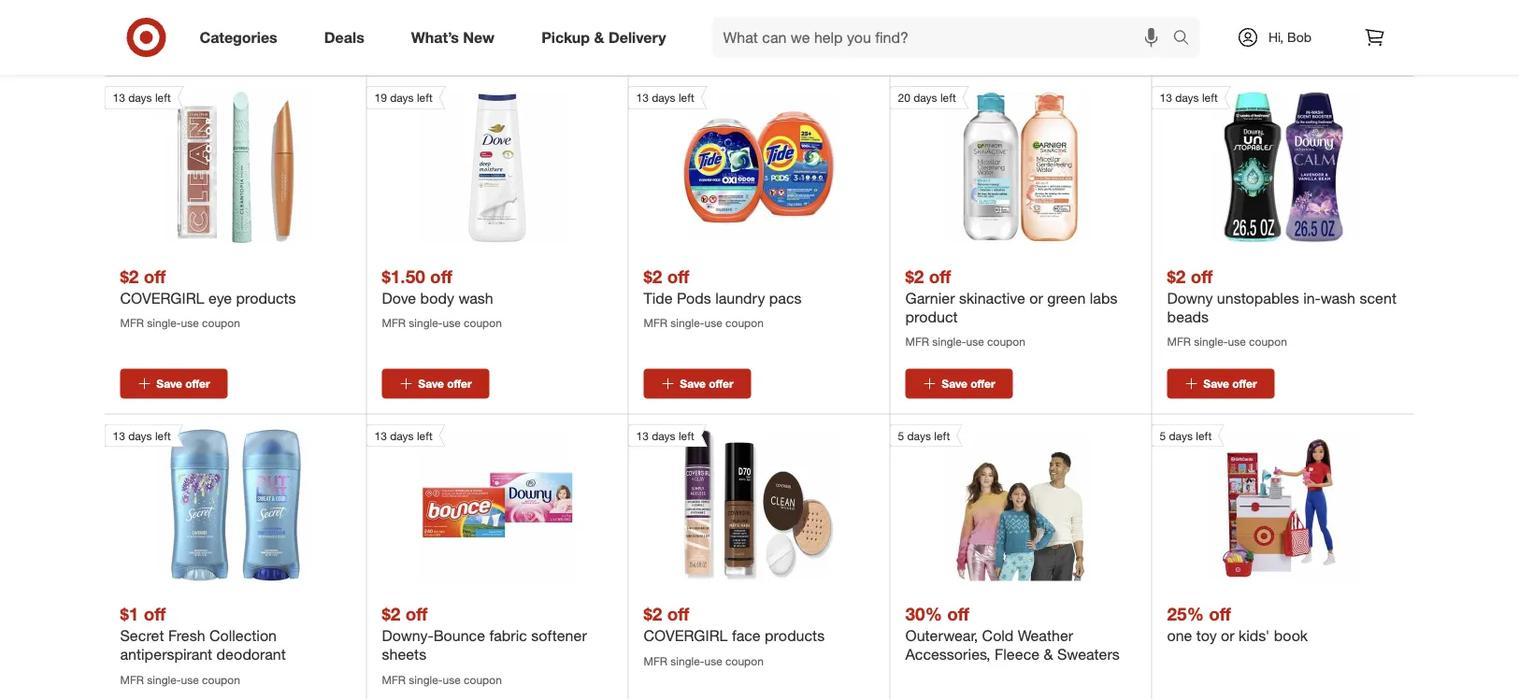 Task type: locate. For each thing, give the bounding box(es) containing it.
off inside $2 off garnier skinactive or green labs product mfr single-use coupon
[[929, 266, 951, 287]]

single-
[[147, 316, 181, 330], [409, 316, 443, 330], [671, 316, 705, 330], [933, 335, 966, 349], [1194, 335, 1228, 349], [671, 654, 705, 668], [147, 673, 181, 687], [409, 673, 443, 687]]

in-
[[1304, 289, 1321, 307]]

5 days left button for 30% off
[[890, 424, 1097, 581]]

$2 inside $2 off garnier skinactive or green labs product mfr single-use coupon
[[906, 266, 924, 287]]

off inside 25% off one toy or kids' book
[[1209, 603, 1231, 625]]

collection
[[209, 627, 277, 645]]

fabric
[[489, 627, 527, 645]]

off for $2 off covergirl eye products mfr single-use coupon
[[144, 266, 166, 287]]

weather
[[1018, 627, 1074, 645]]

hi,
[[1269, 29, 1284, 45]]

covergirl inside $2 off covergirl eye products mfr single-use coupon
[[120, 289, 204, 307]]

5 days left
[[898, 428, 950, 443], [1160, 428, 1212, 443]]

single- inside $2 off downy-bounce fabric softener sheets mfr single-use coupon
[[409, 673, 443, 687]]

products right the face
[[765, 627, 825, 645]]

bounce
[[434, 627, 485, 645]]

save
[[156, 39, 182, 53], [418, 39, 444, 53], [680, 39, 706, 53], [1204, 39, 1229, 53], [156, 377, 182, 391], [418, 377, 444, 391], [680, 377, 706, 391], [942, 377, 968, 391], [1204, 377, 1229, 391]]

$2 inside $2 off covergirl eye products mfr single-use coupon
[[120, 266, 139, 287]]

save offer button
[[120, 31, 228, 61], [382, 31, 489, 61], [644, 31, 751, 61], [1167, 31, 1275, 61], [120, 369, 228, 399], [382, 369, 489, 399], [644, 369, 751, 399], [906, 369, 1013, 399], [1167, 369, 1275, 399]]

1 5 days left from the left
[[898, 428, 950, 443]]

wash left scent
[[1321, 289, 1356, 307]]

what's
[[411, 28, 459, 46]]

0 horizontal spatial covergirl
[[120, 289, 204, 307]]

1 wash from the left
[[459, 289, 493, 307]]

0 horizontal spatial 5
[[898, 428, 904, 443]]

outerwear,
[[906, 627, 978, 645]]

off inside $2 off covergirl eye products mfr single-use coupon
[[144, 266, 166, 287]]

mfr inside $2 off tide pods laundry pacs mfr single-use coupon
[[644, 316, 668, 330]]

coupon
[[202, 316, 240, 330], [464, 316, 502, 330], [726, 316, 764, 330], [987, 335, 1026, 349], [1249, 335, 1287, 349], [726, 654, 764, 668], [202, 673, 240, 687], [464, 673, 502, 687]]

unstopables
[[1217, 289, 1299, 307]]

days
[[128, 91, 152, 105], [390, 91, 414, 105], [652, 91, 676, 105], [914, 91, 937, 105], [1175, 91, 1199, 105], [128, 428, 152, 443], [390, 428, 414, 443], [652, 428, 676, 443], [907, 428, 931, 443], [1169, 428, 1193, 443]]

accessories,
[[906, 645, 991, 664]]

$2
[[120, 266, 139, 287], [644, 266, 662, 287], [906, 266, 924, 287], [1167, 266, 1186, 287], [382, 603, 401, 625], [644, 603, 662, 625]]

$2 inside $2 off downy-bounce fabric softener sheets mfr single-use coupon
[[382, 603, 401, 625]]

left
[[155, 91, 171, 105], [417, 91, 433, 105], [679, 91, 695, 105], [941, 91, 956, 105], [1202, 91, 1218, 105], [155, 428, 171, 443], [417, 428, 433, 443], [679, 428, 695, 443], [934, 428, 950, 443], [1196, 428, 1212, 443]]

covergirl left the face
[[644, 627, 728, 645]]

wash
[[459, 289, 493, 307], [1321, 289, 1356, 307]]

5
[[898, 428, 904, 443], [1160, 428, 1166, 443]]

5 days left for 30%
[[898, 428, 950, 443]]

bob
[[1288, 29, 1312, 45]]

2 wash from the left
[[1321, 289, 1356, 307]]

coupon inside $2 off covergirl eye products mfr single-use coupon
[[202, 316, 240, 330]]

19 days left
[[374, 91, 433, 105]]

1 vertical spatial or
[[1221, 627, 1235, 645]]

covergirl for covergirl eye products
[[120, 289, 204, 307]]

use
[[181, 316, 199, 330], [443, 316, 461, 330], [705, 316, 723, 330], [966, 335, 984, 349], [1228, 335, 1246, 349], [705, 654, 723, 668], [181, 673, 199, 687], [443, 673, 461, 687]]

save offer
[[156, 39, 210, 53], [418, 39, 472, 53], [680, 39, 734, 53], [1204, 39, 1257, 53], [156, 377, 210, 391], [418, 377, 472, 391], [680, 377, 734, 391], [942, 377, 995, 391], [1204, 377, 1257, 391]]

what's new
[[411, 28, 495, 46]]

off inside $2 off downy unstopables in-wash scent beads mfr single-use coupon
[[1191, 266, 1213, 287]]

1 horizontal spatial 5
[[1160, 428, 1166, 443]]

use inside $2 off garnier skinactive or green labs product mfr single-use coupon
[[966, 335, 984, 349]]

$2 off downy-bounce fabric softener sheets mfr single-use coupon
[[382, 603, 587, 687]]

products
[[236, 289, 296, 307], [765, 627, 825, 645]]

products inside $2 off covergirl face products mfr single-use coupon
[[765, 627, 825, 645]]

or inside $2 off garnier skinactive or green labs product mfr single-use coupon
[[1030, 289, 1043, 307]]

offer
[[185, 39, 210, 53], [447, 39, 472, 53], [709, 39, 734, 53], [1233, 39, 1257, 53], [185, 377, 210, 391], [447, 377, 472, 391], [709, 377, 734, 391], [971, 377, 995, 391], [1233, 377, 1257, 391]]

& inside 'link'
[[594, 28, 604, 46]]

mfr inside $2 off covergirl face products mfr single-use coupon
[[644, 654, 668, 668]]

30% off outerwear, cold weather accessories, fleece & sweaters
[[906, 603, 1120, 664]]

coupon inside $1 off secret fresh collection antiperspirant deodorant mfr single-use coupon
[[202, 673, 240, 687]]

0 vertical spatial covergirl
[[120, 289, 204, 307]]

off inside the 30% off outerwear, cold weather accessories, fleece & sweaters
[[947, 603, 969, 625]]

coupon inside $2 off garnier skinactive or green labs product mfr single-use coupon
[[987, 335, 1026, 349]]

coupon inside $2 off downy-bounce fabric softener sheets mfr single-use coupon
[[464, 673, 502, 687]]

1 vertical spatial covergirl
[[644, 627, 728, 645]]

single- inside $2 off downy unstopables in-wash scent beads mfr single-use coupon
[[1194, 335, 1228, 349]]

deodorant
[[217, 645, 286, 664]]

1 5 days left button from the left
[[890, 424, 1097, 581]]

$2 off covergirl eye products mfr single-use coupon
[[120, 266, 296, 330]]

13 days left
[[113, 91, 171, 105], [636, 91, 695, 105], [1160, 91, 1218, 105], [113, 428, 171, 443], [374, 428, 433, 443], [636, 428, 695, 443]]

covergirl
[[120, 289, 204, 307], [644, 627, 728, 645]]

$2 inside $2 off covergirl face products mfr single-use coupon
[[644, 603, 662, 625]]

softener
[[531, 627, 587, 645]]

or right toy
[[1221, 627, 1235, 645]]

1 horizontal spatial 5 days left
[[1160, 428, 1212, 443]]

1 horizontal spatial 5 days left button
[[1151, 424, 1359, 581]]

What can we help you find? suggestions appear below search field
[[712, 17, 1178, 58]]

5 for 30%
[[898, 428, 904, 443]]

1 horizontal spatial &
[[1044, 645, 1053, 664]]

search button
[[1165, 17, 1210, 62]]

products for covergirl eye products
[[236, 289, 296, 307]]

$1
[[120, 603, 139, 625]]

1 horizontal spatial products
[[765, 627, 825, 645]]

search
[[1165, 30, 1210, 48]]

products inside $2 off covergirl eye products mfr single-use coupon
[[236, 289, 296, 307]]

5 days left for 25%
[[1160, 428, 1212, 443]]

off inside $2 off downy-bounce fabric softener sheets mfr single-use coupon
[[405, 603, 428, 625]]

cold
[[982, 627, 1014, 645]]

skinactive
[[959, 289, 1026, 307]]

0 horizontal spatial 5 days left
[[898, 428, 950, 443]]

deals
[[324, 28, 364, 46]]

2 5 from the left
[[1160, 428, 1166, 443]]

2 5 days left from the left
[[1160, 428, 1212, 443]]

1 vertical spatial &
[[1044, 645, 1053, 664]]

wash right body on the left of the page
[[459, 289, 493, 307]]

1 horizontal spatial or
[[1221, 627, 1235, 645]]

1 5 from the left
[[898, 428, 904, 443]]

off inside the $1.50 off dove body wash mfr single-use coupon
[[430, 266, 452, 287]]

garnier
[[906, 289, 955, 307]]

use inside $2 off covergirl eye products mfr single-use coupon
[[181, 316, 199, 330]]

or inside 25% off one toy or kids' book
[[1221, 627, 1235, 645]]

5 days left button
[[890, 424, 1097, 581], [1151, 424, 1359, 581]]

wash inside the $1.50 off dove body wash mfr single-use coupon
[[459, 289, 493, 307]]

off inside $2 off covergirl face products mfr single-use coupon
[[667, 603, 689, 625]]

1 vertical spatial products
[[765, 627, 825, 645]]

covergirl for covergirl face products
[[644, 627, 728, 645]]

0 horizontal spatial products
[[236, 289, 296, 307]]

products right eye
[[236, 289, 296, 307]]

1 horizontal spatial covergirl
[[644, 627, 728, 645]]

$2 inside $2 off tide pods laundry pacs mfr single-use coupon
[[644, 266, 662, 287]]

single- inside $1 off secret fresh collection antiperspirant deodorant mfr single-use coupon
[[147, 673, 181, 687]]

covergirl inside $2 off covergirl face products mfr single-use coupon
[[644, 627, 728, 645]]

0 vertical spatial &
[[594, 28, 604, 46]]

off
[[144, 266, 166, 287], [430, 266, 452, 287], [667, 266, 689, 287], [929, 266, 951, 287], [1191, 266, 1213, 287], [144, 603, 166, 625], [405, 603, 428, 625], [667, 603, 689, 625], [947, 603, 969, 625], [1209, 603, 1231, 625]]

$2 for garnier skinactive or green labs product
[[906, 266, 924, 287]]

off inside $2 off tide pods laundry pacs mfr single-use coupon
[[667, 266, 689, 287]]

sweaters
[[1057, 645, 1120, 664]]

$1.50 off dove body wash mfr single-use coupon
[[382, 266, 502, 330]]

coupon inside $2 off tide pods laundry pacs mfr single-use coupon
[[726, 316, 764, 330]]

off for $1.50 off dove body wash mfr single-use coupon
[[430, 266, 452, 287]]

use inside $2 off downy unstopables in-wash scent beads mfr single-use coupon
[[1228, 335, 1246, 349]]

use inside $2 off covergirl face products mfr single-use coupon
[[705, 654, 723, 668]]

20
[[898, 91, 911, 105]]

pickup & delivery link
[[526, 17, 690, 58]]

mfr inside $2 off downy-bounce fabric softener sheets mfr single-use coupon
[[382, 673, 406, 687]]

13 days left button
[[104, 86, 311, 243], [628, 86, 835, 243], [1151, 86, 1359, 243], [104, 424, 311, 581], [366, 424, 573, 581], [628, 424, 835, 581]]

& inside the 30% off outerwear, cold weather accessories, fleece & sweaters
[[1044, 645, 1053, 664]]

25%
[[1167, 603, 1204, 625]]

0 horizontal spatial &
[[594, 28, 604, 46]]

&
[[594, 28, 604, 46], [1044, 645, 1053, 664]]

19
[[374, 91, 387, 105]]

30%
[[906, 603, 942, 625]]

0 horizontal spatial wash
[[459, 289, 493, 307]]

13
[[113, 91, 125, 105], [636, 91, 649, 105], [1160, 91, 1172, 105], [113, 428, 125, 443], [374, 428, 387, 443], [636, 428, 649, 443]]

& right pickup
[[594, 28, 604, 46]]

0 horizontal spatial 5 days left button
[[890, 424, 1097, 581]]

coupon inside $2 off downy unstopables in-wash scent beads mfr single-use coupon
[[1249, 335, 1287, 349]]

$2 for downy unstopables in-wash scent beads
[[1167, 266, 1186, 287]]

mfr
[[120, 316, 144, 330], [382, 316, 406, 330], [644, 316, 668, 330], [906, 335, 929, 349], [1167, 335, 1191, 349], [644, 654, 668, 668], [120, 673, 144, 687], [382, 673, 406, 687]]

off inside $1 off secret fresh collection antiperspirant deodorant mfr single-use coupon
[[144, 603, 166, 625]]

book
[[1274, 627, 1308, 645]]

2 5 days left button from the left
[[1151, 424, 1359, 581]]

or left "green"
[[1030, 289, 1043, 307]]

covergirl left eye
[[120, 289, 204, 307]]

1 horizontal spatial wash
[[1321, 289, 1356, 307]]

0 horizontal spatial or
[[1030, 289, 1043, 307]]

one
[[1167, 627, 1192, 645]]

deals link
[[308, 17, 388, 58]]

sheets
[[382, 645, 427, 664]]

0 vertical spatial or
[[1030, 289, 1043, 307]]

0 vertical spatial products
[[236, 289, 296, 307]]

& down weather
[[1044, 645, 1053, 664]]

off for $2 off downy unstopables in-wash scent beads mfr single-use coupon
[[1191, 266, 1213, 287]]

product
[[906, 308, 958, 326]]

$2 inside $2 off downy unstopables in-wash scent beads mfr single-use coupon
[[1167, 266, 1186, 287]]

face
[[732, 627, 761, 645]]

or
[[1030, 289, 1043, 307], [1221, 627, 1235, 645]]

coupon inside the $1.50 off dove body wash mfr single-use coupon
[[464, 316, 502, 330]]



Task type: vqa. For each thing, say whether or not it's contained in the screenshot.


Task type: describe. For each thing, give the bounding box(es) containing it.
5 days left button for 25% off
[[1151, 424, 1359, 581]]

what's new link
[[395, 17, 518, 58]]

$2 for tide pods laundry pacs
[[644, 266, 662, 287]]

off for $2 off tide pods laundry pacs mfr single-use coupon
[[667, 266, 689, 287]]

off for $2 off downy-bounce fabric softener sheets mfr single-use coupon
[[405, 603, 428, 625]]

mfr inside $2 off garnier skinactive or green labs product mfr single-use coupon
[[906, 335, 929, 349]]

mfr inside the $1.50 off dove body wash mfr single-use coupon
[[382, 316, 406, 330]]

categories
[[200, 28, 277, 46]]

hi, bob
[[1269, 29, 1312, 45]]

scent
[[1360, 289, 1397, 307]]

categories link
[[184, 17, 301, 58]]

$2 for covergirl eye products
[[120, 266, 139, 287]]

use inside $2 off tide pods laundry pacs mfr single-use coupon
[[705, 316, 723, 330]]

mfr inside $2 off downy unstopables in-wash scent beads mfr single-use coupon
[[1167, 335, 1191, 349]]

$2 off downy unstopables in-wash scent beads mfr single-use coupon
[[1167, 266, 1397, 349]]

tide
[[644, 289, 673, 307]]

off for $1 off secret fresh collection antiperspirant deodorant mfr single-use coupon
[[144, 603, 166, 625]]

secret
[[120, 627, 164, 645]]

pods
[[677, 289, 711, 307]]

wash inside $2 off downy unstopables in-wash scent beads mfr single-use coupon
[[1321, 289, 1356, 307]]

single- inside $2 off covergirl face products mfr single-use coupon
[[671, 654, 705, 668]]

use inside $1 off secret fresh collection antiperspirant deodorant mfr single-use coupon
[[181, 673, 199, 687]]

mfr inside $1 off secret fresh collection antiperspirant deodorant mfr single-use coupon
[[120, 673, 144, 687]]

5 for 25%
[[1160, 428, 1166, 443]]

downy
[[1167, 289, 1213, 307]]

body
[[420, 289, 454, 307]]

$2 off covergirl face products mfr single-use coupon
[[644, 603, 825, 668]]

delivery
[[609, 28, 666, 46]]

or for $2
[[1030, 289, 1043, 307]]

eye
[[208, 289, 232, 307]]

20 days left
[[898, 91, 956, 105]]

laundry
[[715, 289, 765, 307]]

$1 off secret fresh collection antiperspirant deodorant mfr single-use coupon
[[120, 603, 286, 687]]

pickup
[[542, 28, 590, 46]]

19 days left button
[[366, 86, 573, 243]]

25% off one toy or kids' book
[[1167, 603, 1308, 645]]

use inside $2 off downy-bounce fabric softener sheets mfr single-use coupon
[[443, 673, 461, 687]]

single- inside $2 off tide pods laundry pacs mfr single-use coupon
[[671, 316, 705, 330]]

use inside the $1.50 off dove body wash mfr single-use coupon
[[443, 316, 461, 330]]

dove
[[382, 289, 416, 307]]

mfr inside $2 off covergirl eye products mfr single-use coupon
[[120, 316, 144, 330]]

off for $2 off garnier skinactive or green labs product mfr single-use coupon
[[929, 266, 951, 287]]

single- inside the $1.50 off dove body wash mfr single-use coupon
[[409, 316, 443, 330]]

$2 off garnier skinactive or green labs product mfr single-use coupon
[[906, 266, 1118, 349]]

$2 for covergirl face products
[[644, 603, 662, 625]]

toy
[[1197, 627, 1217, 645]]

kids'
[[1239, 627, 1270, 645]]

green
[[1047, 289, 1086, 307]]

products for covergirl face products
[[765, 627, 825, 645]]

fresh
[[168, 627, 205, 645]]

20 days left button
[[890, 86, 1097, 243]]

off for $2 off covergirl face products mfr single-use coupon
[[667, 603, 689, 625]]

new
[[463, 28, 495, 46]]

coupon inside $2 off covergirl face products mfr single-use coupon
[[726, 654, 764, 668]]

pickup & delivery
[[542, 28, 666, 46]]

off for 25% off one toy or kids' book
[[1209, 603, 1231, 625]]

$2 for downy-bounce fabric softener sheets
[[382, 603, 401, 625]]

fleece
[[995, 645, 1040, 664]]

$1.50
[[382, 266, 425, 287]]

beads
[[1167, 308, 1209, 326]]

antiperspirant
[[120, 645, 212, 664]]

single- inside $2 off covergirl eye products mfr single-use coupon
[[147, 316, 181, 330]]

pacs
[[769, 289, 802, 307]]

labs
[[1090, 289, 1118, 307]]

single- inside $2 off garnier skinactive or green labs product mfr single-use coupon
[[933, 335, 966, 349]]

$2 off tide pods laundry pacs mfr single-use coupon
[[644, 266, 802, 330]]

downy-
[[382, 627, 434, 645]]

off for 30% off outerwear, cold weather accessories, fleece & sweaters
[[947, 603, 969, 625]]

or for 25%
[[1221, 627, 1235, 645]]



